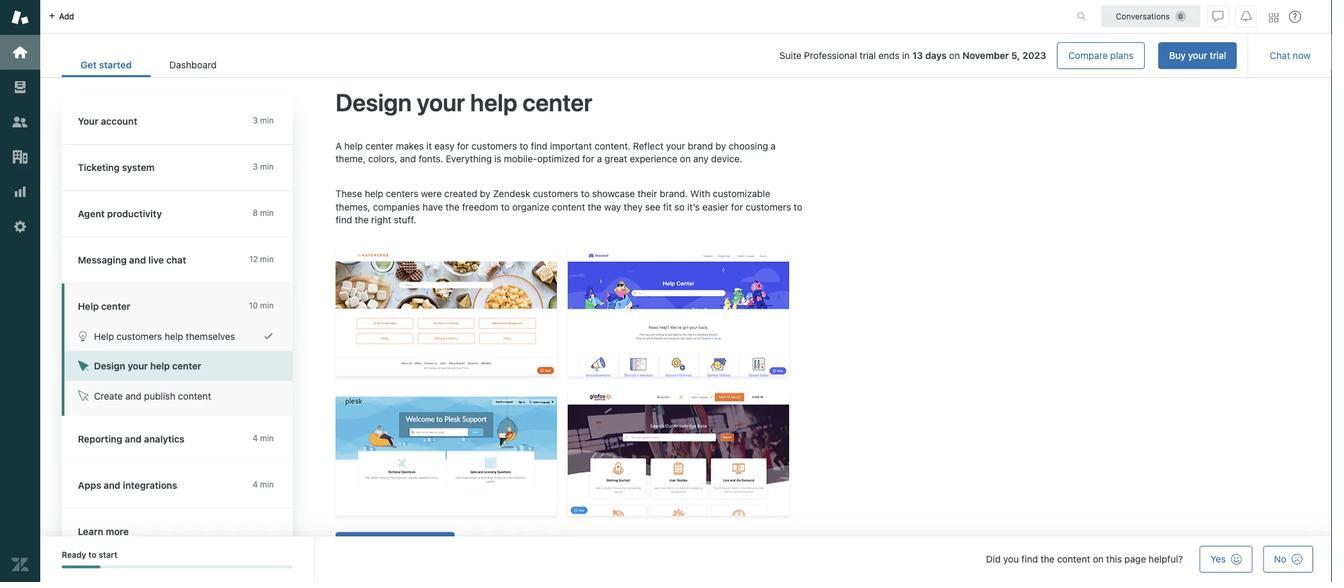 Task type: describe. For each thing, give the bounding box(es) containing it.
help customers help themselves
[[94, 331, 235, 342]]

reporting
[[78, 434, 122, 445]]

zendesk
[[493, 188, 530, 199]]

4 for apps and integrations
[[253, 480, 258, 489]]

footer containing did you find the content on this page helpful?
[[40, 537, 1332, 583]]

4 for reporting and analytics
[[253, 434, 258, 443]]

help inside a help center makes it easy for customers to find important content. reflect your brand by choosing a theme, colors, and fonts. everything is mobile-optimized for a great experience on any device.
[[344, 140, 363, 151]]

help up "publish"
[[150, 361, 170, 372]]

get
[[81, 59, 97, 70]]

min for ticketing system
[[260, 162, 274, 171]]

learn
[[78, 526, 103, 537]]

chat now
[[1270, 50, 1311, 61]]

your inside a help center makes it easy for customers to find important content. reflect your brand by choosing a theme, colors, and fonts. everything is mobile-optimized for a great experience on any device.
[[666, 140, 685, 151]]

this
[[1106, 554, 1122, 565]]

0 vertical spatial for
[[457, 140, 469, 151]]

compare plans
[[1069, 50, 1134, 61]]

customers up organize on the left
[[533, 188, 578, 199]]

any
[[693, 153, 709, 164]]

views image
[[11, 79, 29, 96]]

min for reporting and analytics
[[260, 434, 274, 443]]

to inside footer
[[88, 551, 96, 560]]

3 for system
[[253, 162, 258, 171]]

customers image
[[11, 113, 29, 131]]

companies
[[373, 201, 420, 212]]

have
[[423, 201, 443, 212]]

progress-bar progress bar
[[62, 566, 293, 569]]

1 horizontal spatial for
[[583, 153, 595, 164]]

by inside a help center makes it easy for customers to find important content. reflect your brand by choosing a theme, colors, and fonts. everything is mobile-optimized for a great experience on any device.
[[716, 140, 726, 151]]

page
[[1125, 554, 1146, 565]]

8
[[253, 208, 258, 218]]

2 vertical spatial content
[[1057, 554, 1090, 565]]

2 vertical spatial find
[[1022, 554, 1038, 565]]

design your help center button
[[64, 351, 293, 381]]

min for help center
[[260, 301, 274, 310]]

did
[[986, 554, 1001, 565]]

and for reporting and analytics
[[125, 434, 142, 445]]

suite professional trial ends in 13 days on november 5, 2023
[[780, 50, 1046, 61]]

easier
[[702, 201, 729, 212]]

a
[[336, 140, 342, 151]]

10
[[249, 301, 258, 310]]

it's
[[687, 201, 700, 212]]

min for apps and integrations
[[260, 480, 274, 489]]

brand.
[[660, 188, 688, 199]]

chat
[[1270, 50, 1290, 61]]

min for agent productivity
[[260, 208, 274, 218]]

customers inside a help center makes it easy for customers to find important content. reflect your brand by choosing a theme, colors, and fonts. everything is mobile-optimized for a great experience on any device.
[[472, 140, 517, 151]]

no button
[[1264, 546, 1314, 573]]

content-title region
[[336, 86, 805, 118]]

region containing a help center makes it easy for customers to find important content. reflect your brand by choosing a theme, colors, and fonts. everything is mobile-optimized for a great experience on any device.
[[336, 139, 805, 559]]

0 horizontal spatial a
[[597, 153, 602, 164]]

their
[[638, 188, 657, 199]]

suite
[[780, 50, 802, 61]]

way
[[604, 201, 621, 212]]

themes,
[[336, 201, 370, 212]]

freedom
[[462, 201, 498, 212]]

to inside a help center makes it easy for customers to find important content. reflect your brand by choosing a theme, colors, and fonts. everything is mobile-optimized for a great experience on any device.
[[520, 140, 528, 151]]

makes
[[396, 140, 424, 151]]

with
[[690, 188, 710, 199]]

main element
[[0, 0, 40, 583]]

is
[[494, 153, 501, 164]]

plans
[[1111, 50, 1134, 61]]

professional
[[804, 50, 857, 61]]

5,
[[1012, 50, 1020, 61]]

your inside content-title region
[[417, 87, 465, 116]]

system
[[122, 162, 155, 173]]

on inside a help center makes it easy for customers to find important content. reflect your brand by choosing a theme, colors, and fonts. everything is mobile-optimized for a great experience on any device.
[[680, 153, 691, 164]]

November 5, 2023 text field
[[963, 50, 1046, 61]]

13
[[912, 50, 923, 61]]

buy your trial button
[[1159, 42, 1237, 69]]

ends
[[879, 50, 900, 61]]

your up 'create and publish content'
[[128, 361, 148, 372]]

agent
[[78, 208, 105, 219]]

notifications image
[[1241, 11, 1252, 22]]

choosing
[[729, 140, 768, 151]]

experience
[[630, 153, 677, 164]]

the down created
[[446, 201, 460, 212]]

min for your account
[[260, 116, 274, 125]]

conversations
[[1116, 12, 1170, 21]]

8 min
[[253, 208, 274, 218]]

find inside a help center makes it easy for customers to find important content. reflect your brand by choosing a theme, colors, and fonts. everything is mobile-optimized for a great experience on any device.
[[531, 140, 548, 151]]

section containing compare plans
[[246, 42, 1237, 69]]

reporting and analytics
[[78, 434, 185, 445]]

so
[[675, 201, 685, 212]]

theme,
[[336, 153, 366, 164]]

get started image
[[11, 44, 29, 61]]

2023
[[1023, 50, 1046, 61]]

apps and integrations
[[78, 480, 177, 491]]

content.
[[595, 140, 631, 151]]

4 min for integrations
[[253, 480, 274, 489]]

and for apps and integrations
[[104, 480, 120, 491]]

everything
[[446, 153, 492, 164]]

add button
[[40, 0, 82, 33]]

for inside these help centers were created by zendesk customers to showcase their brand. with customizable themes, companies have the freedom to organize content the way they see fit so it's easier for customers to find the right stuff.
[[731, 201, 743, 212]]

2 horizontal spatial on
[[1093, 554, 1104, 565]]

you
[[1003, 554, 1019, 565]]

tab list containing get started
[[62, 52, 235, 77]]

mobile-
[[504, 153, 537, 164]]

compare
[[1069, 50, 1108, 61]]

brand
[[688, 140, 713, 151]]

agent productivity
[[78, 208, 162, 219]]

productivity
[[107, 208, 162, 219]]

help center heading
[[62, 284, 293, 322]]

it
[[426, 140, 432, 151]]

centers
[[386, 188, 418, 199]]

chat now button
[[1259, 42, 1322, 69]]

messaging and live chat
[[78, 255, 186, 266]]

device.
[[711, 153, 742, 164]]

0 vertical spatial a
[[771, 140, 776, 151]]

important
[[550, 140, 592, 151]]

ready
[[62, 551, 86, 560]]

the inside footer
[[1041, 554, 1055, 565]]

design your help center inside content-title region
[[336, 87, 593, 116]]

november
[[963, 50, 1009, 61]]

customizable
[[713, 188, 770, 199]]

help for help center
[[78, 301, 99, 312]]

reporting image
[[11, 183, 29, 201]]

center inside "heading"
[[101, 301, 130, 312]]

analytics
[[144, 434, 185, 445]]

a help center makes it easy for customers to find important content. reflect your brand by choosing a theme, colors, and fonts. everything is mobile-optimized for a great experience on any device.
[[336, 140, 776, 164]]

stuff.
[[394, 214, 416, 225]]

dashboard tab
[[151, 52, 235, 77]]



Task type: vqa. For each thing, say whether or not it's contained in the screenshot.


Task type: locate. For each thing, give the bounding box(es) containing it.
showcase
[[592, 188, 635, 199]]

1 vertical spatial 3
[[253, 162, 258, 171]]

your account
[[78, 116, 137, 127]]

1 3 min from the top
[[253, 116, 274, 125]]

1 vertical spatial a
[[597, 153, 602, 164]]

conversations button
[[1101, 6, 1201, 27]]

4
[[253, 434, 258, 443], [253, 480, 258, 489]]

create and publish content button
[[64, 381, 293, 411]]

1 vertical spatial content
[[178, 391, 211, 402]]

yes
[[1211, 554, 1226, 565]]

content left this
[[1057, 554, 1090, 565]]

1 horizontal spatial find
[[531, 140, 548, 151]]

help center
[[78, 301, 130, 312]]

content down design your help center button
[[178, 391, 211, 402]]

the
[[446, 201, 460, 212], [588, 201, 602, 212], [355, 214, 369, 225], [1041, 554, 1055, 565]]

min for messaging and live chat
[[260, 255, 274, 264]]

content inside button
[[178, 391, 211, 402]]

1 3 from the top
[[253, 116, 258, 125]]

0 vertical spatial 3 min
[[253, 116, 274, 125]]

design inside content-title region
[[336, 87, 412, 116]]

find down themes,
[[336, 214, 352, 225]]

content inside these help centers were created by zendesk customers to showcase their brand. with customizable themes, companies have the freedom to organize content the way they see fit so it's easier for customers to find the right stuff.
[[552, 201, 585, 212]]

right
[[371, 214, 391, 225]]

trial for professional
[[860, 50, 876, 61]]

help for help customers help themselves
[[94, 331, 114, 342]]

they
[[624, 201, 643, 212]]

center up create and publish content button
[[172, 361, 201, 372]]

0 horizontal spatial trial
[[860, 50, 876, 61]]

0 vertical spatial 4
[[253, 434, 258, 443]]

themselves
[[186, 331, 235, 342]]

help inside these help centers were created by zendesk customers to showcase their brand. with customizable themes, companies have the freedom to organize content the way they see fit so it's easier for customers to find the right stuff.
[[365, 188, 383, 199]]

help down help center
[[94, 331, 114, 342]]

get started
[[81, 59, 132, 70]]

6 min from the top
[[260, 434, 274, 443]]

by up freedom
[[480, 188, 490, 199]]

zendesk products image
[[1269, 13, 1279, 22]]

design your help center inside design your help center button
[[94, 361, 201, 372]]

start
[[99, 551, 117, 560]]

center down messaging
[[101, 301, 130, 312]]

design your help center up easy
[[336, 87, 593, 116]]

and left live
[[129, 255, 146, 266]]

the down themes,
[[355, 214, 369, 225]]

customers
[[472, 140, 517, 151], [533, 188, 578, 199], [746, 201, 791, 212], [117, 331, 162, 342]]

colors,
[[368, 153, 397, 164]]

helpful?
[[1149, 554, 1183, 565]]

these help centers were created by zendesk customers to showcase their brand. with customizable themes, companies have the freedom to organize content the way they see fit so it's easier for customers to find the right stuff.
[[336, 188, 803, 225]]

0 vertical spatial design your help center
[[336, 87, 593, 116]]

help inside "heading"
[[78, 301, 99, 312]]

0 vertical spatial help
[[78, 301, 99, 312]]

great
[[605, 153, 627, 164]]

content
[[552, 201, 585, 212], [178, 391, 211, 402], [1057, 554, 1090, 565]]

trial inside button
[[1210, 50, 1226, 61]]

your up easy
[[417, 87, 465, 116]]

on left any
[[680, 153, 691, 164]]

0 horizontal spatial by
[[480, 188, 490, 199]]

dashboard
[[169, 59, 217, 70]]

2 trial from the left
[[860, 50, 876, 61]]

0 vertical spatial content
[[552, 201, 585, 212]]

help down messaging
[[78, 301, 99, 312]]

for down customizable
[[731, 201, 743, 212]]

2 3 from the top
[[253, 162, 258, 171]]

1 horizontal spatial design
[[336, 87, 412, 116]]

design up create at left bottom
[[94, 361, 125, 372]]

started
[[99, 59, 132, 70]]

and right apps
[[104, 480, 120, 491]]

organize
[[512, 201, 549, 212]]

and inside button
[[125, 391, 141, 402]]

2 min from the top
[[260, 162, 274, 171]]

1 vertical spatial design your help center
[[94, 361, 201, 372]]

integrations
[[123, 480, 177, 491]]

1 4 from the top
[[253, 434, 258, 443]]

center
[[523, 87, 593, 116], [366, 140, 393, 151], [101, 301, 130, 312], [172, 361, 201, 372]]

0 horizontal spatial design your help center
[[94, 361, 201, 372]]

3 min for ticketing system
[[253, 162, 274, 171]]

were
[[421, 188, 442, 199]]

7 min from the top
[[260, 480, 274, 489]]

2 horizontal spatial find
[[1022, 554, 1038, 565]]

admin image
[[11, 218, 29, 236]]

3 for account
[[253, 116, 258, 125]]

buy
[[1169, 50, 1186, 61]]

2 3 min from the top
[[253, 162, 274, 171]]

compare plans button
[[1057, 42, 1145, 69]]

customers down customizable
[[746, 201, 791, 212]]

fit
[[663, 201, 672, 212]]

ticketing
[[78, 162, 120, 173]]

center inside content-title region
[[523, 87, 593, 116]]

and for messaging and live chat
[[129, 255, 146, 266]]

customers up is
[[472, 140, 517, 151]]

3
[[253, 116, 258, 125], [253, 162, 258, 171]]

1 horizontal spatial on
[[949, 50, 960, 61]]

trial left the ends
[[860, 50, 876, 61]]

tab list
[[62, 52, 235, 77]]

your right 'buy'
[[1188, 50, 1207, 61]]

on
[[949, 50, 960, 61], [680, 153, 691, 164], [1093, 554, 1104, 565]]

2 4 min from the top
[[253, 480, 274, 489]]

1 horizontal spatial by
[[716, 140, 726, 151]]

4 min from the top
[[260, 255, 274, 264]]

by
[[716, 140, 726, 151], [480, 188, 490, 199]]

trial
[[1210, 50, 1226, 61], [860, 50, 876, 61]]

optimized
[[537, 153, 580, 164]]

1 vertical spatial 3 min
[[253, 162, 274, 171]]

for up everything
[[457, 140, 469, 151]]

1 vertical spatial by
[[480, 188, 490, 199]]

help
[[470, 87, 517, 116], [344, 140, 363, 151], [365, 188, 383, 199], [165, 331, 183, 342], [150, 361, 170, 372]]

by up device.
[[716, 140, 726, 151]]

and for create and publish content
[[125, 391, 141, 402]]

plesk help center built using zendesk. image
[[336, 390, 557, 516]]

help up theme,
[[344, 140, 363, 151]]

glofox help center built using zendesk. image
[[568, 390, 789, 516]]

by inside these help centers were created by zendesk customers to showcase their brand. with customizable themes, companies have the freedom to organize content the way they see fit so it's easier for customers to find the right stuff.
[[480, 188, 490, 199]]

button displays agent's chat status as invisible. image
[[1213, 11, 1224, 22]]

and right create at left bottom
[[125, 391, 141, 402]]

3 min for your account
[[253, 116, 274, 125]]

1 horizontal spatial a
[[771, 140, 776, 151]]

organizations image
[[11, 148, 29, 166]]

2 horizontal spatial for
[[731, 201, 743, 212]]

for
[[457, 140, 469, 151], [583, 153, 595, 164], [731, 201, 743, 212]]

0 horizontal spatial content
[[178, 391, 211, 402]]

on right days
[[949, 50, 960, 61]]

1 vertical spatial help
[[94, 331, 114, 342]]

days
[[925, 50, 947, 61]]

min inside help center "heading"
[[260, 301, 274, 310]]

2 4 from the top
[[253, 480, 258, 489]]

and inside a help center makes it easy for customers to find important content. reflect your brand by choosing a theme, colors, and fonts. everything is mobile-optimized for a great experience on any device.
[[400, 153, 416, 164]]

live
[[148, 255, 164, 266]]

center up important
[[523, 87, 593, 116]]

help up is
[[470, 87, 517, 116]]

now
[[1293, 50, 1311, 61]]

0 horizontal spatial find
[[336, 214, 352, 225]]

discord help center built using zendesk. image
[[568, 250, 789, 377]]

1 vertical spatial 4
[[253, 480, 258, 489]]

your
[[78, 116, 98, 127]]

find right you
[[1022, 554, 1038, 565]]

1 trial from the left
[[1210, 50, 1226, 61]]

10 min
[[249, 301, 274, 310]]

center inside button
[[172, 361, 201, 372]]

0 horizontal spatial design
[[94, 361, 125, 372]]

1 vertical spatial design
[[94, 361, 125, 372]]

zendesk image
[[11, 556, 29, 574]]

region
[[336, 139, 805, 559]]

fonts.
[[419, 153, 443, 164]]

help customers help themselves button
[[64, 322, 293, 351]]

center inside a help center makes it easy for customers to find important content. reflect your brand by choosing a theme, colors, and fonts. everything is mobile-optimized for a great experience on any device.
[[366, 140, 393, 151]]

create and publish content
[[94, 391, 211, 402]]

0 vertical spatial on
[[949, 50, 960, 61]]

trial for your
[[1210, 50, 1226, 61]]

find inside these help centers were created by zendesk customers to showcase their brand. with customizable themes, companies have the freedom to organize content the way they see fit so it's easier for customers to find the right stuff.
[[336, 214, 352, 225]]

0 vertical spatial by
[[716, 140, 726, 151]]

2 vertical spatial on
[[1093, 554, 1104, 565]]

create
[[94, 391, 123, 402]]

design your help center up 'create and publish content'
[[94, 361, 201, 372]]

4 min for analytics
[[253, 434, 274, 443]]

design up a
[[336, 87, 412, 116]]

1 vertical spatial for
[[583, 153, 595, 164]]

did you find the content on this page helpful?
[[986, 554, 1183, 565]]

yes button
[[1200, 546, 1253, 573]]

customers inside button
[[117, 331, 162, 342]]

1 horizontal spatial content
[[552, 201, 585, 212]]

apps
[[78, 480, 101, 491]]

0 vertical spatial design
[[336, 87, 412, 116]]

1 vertical spatial find
[[336, 214, 352, 225]]

progress bar image
[[62, 566, 100, 569]]

easy
[[434, 140, 455, 151]]

1 4 min from the top
[[253, 434, 274, 443]]

and down makes on the left of the page
[[400, 153, 416, 164]]

naturebox help center built using zendesk. image
[[336, 250, 557, 377]]

publish
[[144, 391, 175, 402]]

more
[[106, 526, 129, 537]]

the right you
[[1041, 554, 1055, 565]]

trial down button displays agent's chat status as invisible. icon
[[1210, 50, 1226, 61]]

these
[[336, 188, 362, 199]]

the left way
[[588, 201, 602, 212]]

3 min from the top
[[260, 208, 274, 218]]

0 vertical spatial 3
[[253, 116, 258, 125]]

and
[[400, 153, 416, 164], [129, 255, 146, 266], [125, 391, 141, 402], [125, 434, 142, 445], [104, 480, 120, 491]]

help up design your help center button
[[165, 331, 183, 342]]

design inside button
[[94, 361, 125, 372]]

1 horizontal spatial trial
[[1210, 50, 1226, 61]]

get help image
[[1289, 11, 1301, 23]]

chat
[[166, 255, 186, 266]]

find up 'mobile-'
[[531, 140, 548, 151]]

on left this
[[1093, 554, 1104, 565]]

content right organize on the left
[[552, 201, 585, 212]]

created
[[444, 188, 477, 199]]

1 vertical spatial on
[[680, 153, 691, 164]]

customers down help center
[[117, 331, 162, 342]]

footer
[[40, 537, 1332, 583]]

for down important
[[583, 153, 595, 164]]

section
[[246, 42, 1237, 69]]

no
[[1274, 554, 1287, 565]]

and left analytics
[[125, 434, 142, 445]]

ticketing system
[[78, 162, 155, 173]]

ready to start
[[62, 551, 117, 560]]

to
[[520, 140, 528, 151], [581, 188, 590, 199], [501, 201, 510, 212], [794, 201, 803, 212], [88, 551, 96, 560]]

1 horizontal spatial design your help center
[[336, 87, 593, 116]]

0 vertical spatial 4 min
[[253, 434, 274, 443]]

a right choosing at the top of the page
[[771, 140, 776, 151]]

5 min from the top
[[260, 301, 274, 310]]

0 horizontal spatial for
[[457, 140, 469, 151]]

design
[[336, 87, 412, 116], [94, 361, 125, 372]]

in
[[902, 50, 910, 61]]

2 horizontal spatial content
[[1057, 554, 1090, 565]]

help inside content-title region
[[470, 87, 517, 116]]

1 vertical spatial 4 min
[[253, 480, 274, 489]]

0 horizontal spatial on
[[680, 153, 691, 164]]

0 vertical spatial find
[[531, 140, 548, 151]]

help up themes,
[[365, 188, 383, 199]]

a left great
[[597, 153, 602, 164]]

find
[[531, 140, 548, 151], [336, 214, 352, 225], [1022, 554, 1038, 565]]

help inside button
[[94, 331, 114, 342]]

1 min from the top
[[260, 116, 274, 125]]

zendesk support image
[[11, 9, 29, 26]]

account
[[101, 116, 137, 127]]

center up colors, at the left of the page
[[366, 140, 393, 151]]

2 vertical spatial for
[[731, 201, 743, 212]]

your left brand
[[666, 140, 685, 151]]



